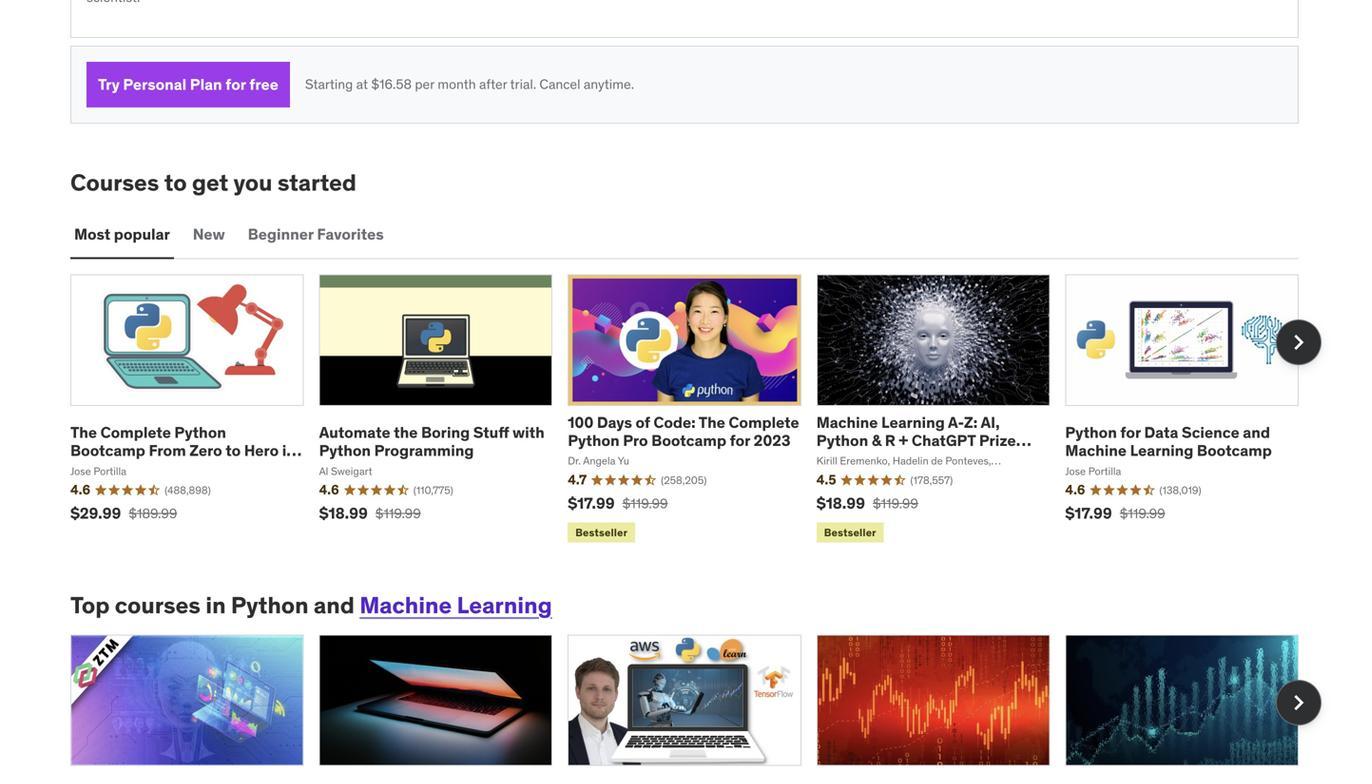 Task type: vqa. For each thing, say whether or not it's contained in the screenshot.
per
yes



Task type: describe. For each thing, give the bounding box(es) containing it.
bootcamp inside python for data science and machine learning bootcamp
[[1197, 441, 1272, 460]]

most popular button
[[70, 212, 174, 257]]

boring
[[421, 423, 470, 442]]

courses
[[115, 591, 201, 620]]

+
[[899, 431, 908, 450]]

prize
[[979, 431, 1016, 450]]

with
[[513, 423, 545, 442]]

r
[[885, 431, 896, 450]]

starting at $16.58 per month after trial. cancel anytime.
[[305, 76, 634, 93]]

2023
[[754, 431, 791, 450]]

and for science
[[1243, 423, 1270, 442]]

the complete python bootcamp from zero to hero in python
[[70, 423, 296, 479]]

new
[[193, 224, 225, 244]]

beginner favorites
[[248, 224, 384, 244]]

for inside try personal plan for free link
[[226, 74, 246, 94]]

trial.
[[510, 76, 536, 93]]

at
[[356, 76, 368, 93]]

get
[[192, 168, 228, 197]]

after
[[479, 76, 507, 93]]

1 vertical spatial in
[[206, 591, 226, 620]]

top courses in python and machine learning
[[70, 591, 552, 620]]

next image
[[1284, 327, 1314, 358]]

carousel element containing 100 days of code: the complete python pro bootcamp for 2023
[[70, 274, 1322, 546]]

new button
[[189, 212, 229, 257]]

$16.58
[[371, 76, 412, 93]]

try personal plan for free link
[[87, 62, 290, 107]]

science
[[1182, 423, 1240, 442]]

the
[[394, 423, 418, 442]]

anytime.
[[584, 76, 634, 93]]

try personal plan for free
[[98, 74, 278, 94]]

starting
[[305, 76, 353, 93]]

python for data science and machine learning bootcamp link
[[1065, 423, 1272, 460]]

machine learning a-z: ai, python & r + chatgpt prize [2023]
[[817, 413, 1016, 469]]

learning for python for data science and machine learning bootcamp
[[1130, 441, 1194, 460]]

free
[[249, 74, 278, 94]]

python inside 100 days of code: the complete python pro bootcamp for 2023
[[568, 431, 620, 450]]

complete inside the complete python bootcamp from zero to hero in python
[[100, 423, 171, 442]]

most
[[74, 224, 110, 244]]

beginner
[[248, 224, 314, 244]]

to inside the complete python bootcamp from zero to hero in python
[[226, 441, 241, 460]]

machine for top courses in python and machine learning
[[360, 591, 452, 620]]

machine learning link
[[360, 591, 552, 620]]

bootcamp inside the complete python bootcamp from zero to hero in python
[[70, 441, 145, 460]]

courses
[[70, 168, 159, 197]]

days
[[597, 413, 632, 432]]

next image
[[1284, 687, 1314, 718]]

code:
[[654, 413, 696, 432]]

machine inside machine learning a-z: ai, python & r + chatgpt prize [2023]
[[817, 413, 878, 432]]

for inside 100 days of code: the complete python pro bootcamp for 2023
[[730, 431, 750, 450]]

try
[[98, 74, 120, 94]]



Task type: locate. For each thing, give the bounding box(es) containing it.
courses to get you started
[[70, 168, 357, 197]]

2 vertical spatial machine
[[360, 591, 452, 620]]

0 horizontal spatial in
[[206, 591, 226, 620]]

0 horizontal spatial complete
[[100, 423, 171, 442]]

1 horizontal spatial to
[[226, 441, 241, 460]]

for left free
[[226, 74, 246, 94]]

100 days of code: the complete python pro bootcamp for 2023
[[568, 413, 799, 450]]

1 vertical spatial learning
[[1130, 441, 1194, 460]]

a-
[[948, 413, 964, 432]]

1 horizontal spatial learning
[[882, 413, 945, 432]]

learning inside python for data science and machine learning bootcamp
[[1130, 441, 1194, 460]]

stuff
[[473, 423, 509, 442]]

for left data
[[1121, 423, 1141, 442]]

of
[[636, 413, 650, 432]]

2 horizontal spatial bootcamp
[[1197, 441, 1272, 460]]

0 horizontal spatial the
[[70, 423, 97, 442]]

2 horizontal spatial learning
[[1130, 441, 1194, 460]]

1 horizontal spatial and
[[1243, 423, 1270, 442]]

0 vertical spatial machine
[[817, 413, 878, 432]]

to left get on the left top
[[164, 168, 187, 197]]

chatgpt
[[912, 431, 976, 450]]

0 horizontal spatial bootcamp
[[70, 441, 145, 460]]

bootcamp
[[652, 431, 727, 450], [70, 441, 145, 460], [1197, 441, 1272, 460]]

2 horizontal spatial machine
[[1065, 441, 1127, 460]]

in
[[282, 441, 296, 460], [206, 591, 226, 620]]

the
[[699, 413, 725, 432], [70, 423, 97, 442]]

1 horizontal spatial for
[[730, 431, 750, 450]]

personal
[[123, 74, 187, 94]]

1 horizontal spatial bootcamp
[[652, 431, 727, 450]]

1 vertical spatial machine
[[1065, 441, 1127, 460]]

bootcamp right data
[[1197, 441, 1272, 460]]

2 horizontal spatial for
[[1121, 423, 1141, 442]]

learning
[[882, 413, 945, 432], [1130, 441, 1194, 460], [457, 591, 552, 620]]

&
[[872, 431, 882, 450]]

python for data science and machine learning bootcamp
[[1065, 423, 1272, 460]]

bootcamp left from
[[70, 441, 145, 460]]

and inside python for data science and machine learning bootcamp
[[1243, 423, 1270, 442]]

0 vertical spatial and
[[1243, 423, 1270, 442]]

complete left zero
[[100, 423, 171, 442]]

the right code:
[[699, 413, 725, 432]]

0 horizontal spatial to
[[164, 168, 187, 197]]

python
[[174, 423, 226, 442], [1065, 423, 1117, 442], [568, 431, 620, 450], [817, 431, 868, 450], [319, 441, 371, 460], [70, 459, 122, 479], [231, 591, 309, 620]]

1 horizontal spatial the
[[699, 413, 725, 432]]

python inside "automate the boring stuff with python programming"
[[319, 441, 371, 460]]

most popular
[[74, 224, 170, 244]]

and for python
[[314, 591, 355, 620]]

hero
[[244, 441, 279, 460]]

started
[[278, 168, 357, 197]]

0 vertical spatial carousel element
[[70, 274, 1322, 546]]

in right "hero"
[[282, 441, 296, 460]]

per
[[415, 76, 434, 93]]

the complete python bootcamp from zero to hero in python link
[[70, 423, 302, 479]]

python inside machine learning a-z: ai, python & r + chatgpt prize [2023]
[[817, 431, 868, 450]]

to right zero
[[226, 441, 241, 460]]

programming
[[374, 441, 474, 460]]

0 vertical spatial to
[[164, 168, 187, 197]]

100
[[568, 413, 594, 432]]

beginner favorites button
[[244, 212, 388, 257]]

in inside the complete python bootcamp from zero to hero in python
[[282, 441, 296, 460]]

machine
[[817, 413, 878, 432], [1065, 441, 1127, 460], [360, 591, 452, 620]]

complete
[[729, 413, 799, 432], [100, 423, 171, 442]]

machine learning a-z: ai, python & r + chatgpt prize [2023] link
[[817, 413, 1031, 469]]

0 horizontal spatial and
[[314, 591, 355, 620]]

1 vertical spatial to
[[226, 441, 241, 460]]

2 carousel element from the top
[[70, 635, 1322, 773]]

1 vertical spatial and
[[314, 591, 355, 620]]

0 horizontal spatial machine
[[360, 591, 452, 620]]

machine inside python for data science and machine learning bootcamp
[[1065, 441, 1127, 460]]

the left from
[[70, 423, 97, 442]]

for left 2023
[[730, 431, 750, 450]]

complete right code:
[[729, 413, 799, 432]]

for inside python for data science and machine learning bootcamp
[[1121, 423, 1141, 442]]

ai,
[[981, 413, 1000, 432]]

cancel
[[540, 76, 580, 93]]

1 vertical spatial carousel element
[[70, 635, 1322, 773]]

2 vertical spatial learning
[[457, 591, 552, 620]]

1 horizontal spatial in
[[282, 441, 296, 460]]

0 vertical spatial learning
[[882, 413, 945, 432]]

automate
[[319, 423, 390, 442]]

0 horizontal spatial for
[[226, 74, 246, 94]]

favorites
[[317, 224, 384, 244]]

the inside 100 days of code: the complete python pro bootcamp for 2023
[[699, 413, 725, 432]]

1 horizontal spatial machine
[[817, 413, 878, 432]]

month
[[438, 76, 476, 93]]

to
[[164, 168, 187, 197], [226, 441, 241, 460]]

0 horizontal spatial learning
[[457, 591, 552, 620]]

z:
[[964, 413, 978, 432]]

machine for python for data science and machine learning bootcamp
[[1065, 441, 1127, 460]]

learning inside machine learning a-z: ai, python & r + chatgpt prize [2023]
[[882, 413, 945, 432]]

plan
[[190, 74, 222, 94]]

zero
[[189, 441, 222, 460]]

carousel element
[[70, 274, 1322, 546], [70, 635, 1322, 773]]

the inside the complete python bootcamp from zero to hero in python
[[70, 423, 97, 442]]

automate the boring stuff with python programming link
[[319, 423, 545, 460]]

1 horizontal spatial complete
[[729, 413, 799, 432]]

popular
[[114, 224, 170, 244]]

data
[[1144, 423, 1178, 442]]

complete inside 100 days of code: the complete python pro bootcamp for 2023
[[729, 413, 799, 432]]

bootcamp inside 100 days of code: the complete python pro bootcamp for 2023
[[652, 431, 727, 450]]

0 vertical spatial in
[[282, 441, 296, 460]]

1 carousel element from the top
[[70, 274, 1322, 546]]

[2023]
[[817, 449, 865, 469]]

you
[[233, 168, 272, 197]]

top
[[70, 591, 110, 620]]

pro
[[623, 431, 648, 450]]

100 days of code: the complete python pro bootcamp for 2023 link
[[568, 413, 799, 450]]

in right courses
[[206, 591, 226, 620]]

and
[[1243, 423, 1270, 442], [314, 591, 355, 620]]

bootcamp right of
[[652, 431, 727, 450]]

automate the boring stuff with python programming
[[319, 423, 545, 460]]

learning for top courses in python and machine learning
[[457, 591, 552, 620]]

python inside python for data science and machine learning bootcamp
[[1065, 423, 1117, 442]]

from
[[149, 441, 186, 460]]

for
[[226, 74, 246, 94], [1121, 423, 1141, 442], [730, 431, 750, 450]]



